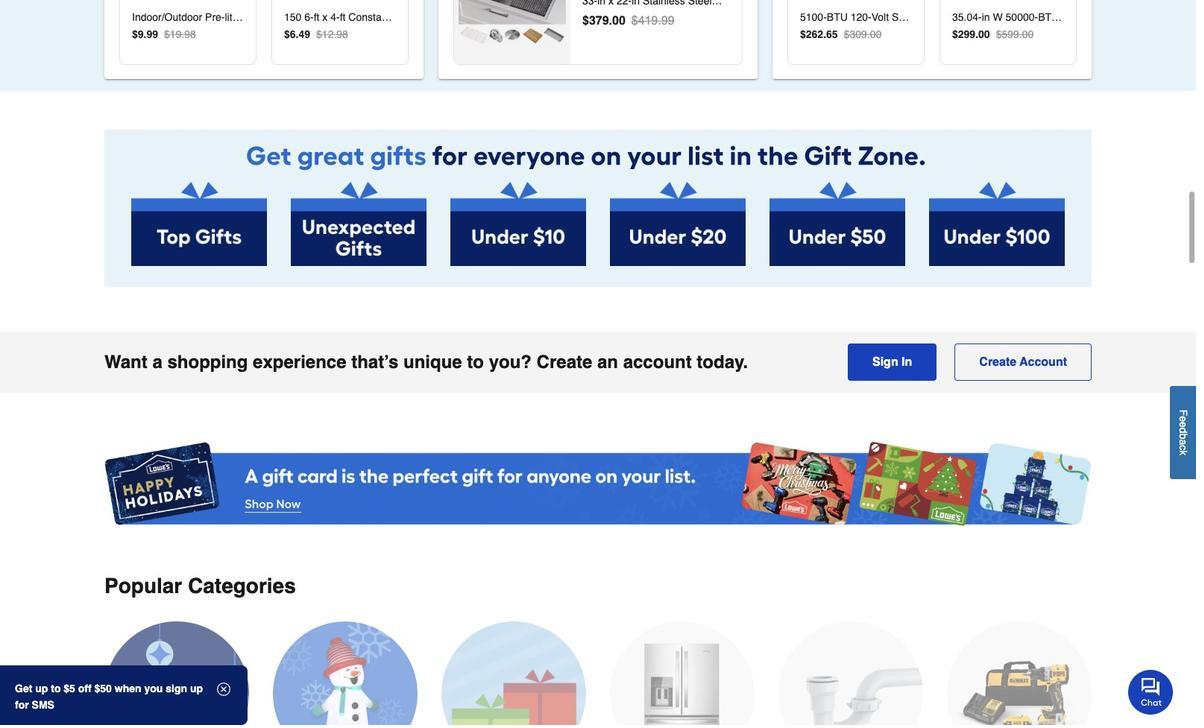 Task type: vqa. For each thing, say whether or not it's contained in the screenshot.
Manufacturer'S
no



Task type: describe. For each thing, give the bounding box(es) containing it.
a inside button
[[1178, 440, 1190, 445]]

. for 379
[[609, 14, 612, 28]]

create account
[[980, 356, 1067, 369]]

f e e d b a c k
[[1178, 410, 1190, 456]]

you?
[[489, 352, 532, 373]]

00 for 379
[[612, 14, 626, 28]]

$5
[[64, 683, 75, 695]]

2 e from the top
[[1178, 422, 1190, 428]]

262
[[806, 28, 824, 40]]

an
[[597, 352, 618, 373]]

65
[[826, 28, 838, 40]]

$12.98
[[316, 28, 348, 40]]

$ 379 . 00 $419.99
[[583, 14, 675, 28]]

$ for 6
[[284, 28, 290, 40]]

create account link
[[955, 344, 1092, 381]]

shopping
[[167, 352, 248, 373]]

kitchen image
[[459, 0, 566, 48]]

$ 9 . 99 $19.98
[[132, 28, 196, 40]]

. for 299
[[976, 28, 979, 40]]

get up to $5 off $50 when you sign up for sms
[[15, 683, 203, 712]]

under 10 dollars. image
[[451, 182, 586, 266]]

chat invite button image
[[1129, 670, 1174, 715]]

sign
[[166, 683, 187, 695]]

experience
[[253, 352, 346, 373]]

f
[[1178, 410, 1190, 416]]

0 vertical spatial a
[[152, 352, 162, 373]]

a stainless french door refrigerator with a bottom freezer and middle storage drawer. image
[[610, 622, 755, 726]]

$599.00
[[996, 28, 1034, 40]]

$ for 299
[[953, 28, 958, 40]]

$ for 9
[[132, 28, 138, 40]]

$419.99
[[632, 14, 675, 28]]

sign in button
[[848, 344, 937, 381]]

unexpected gifts. image
[[291, 182, 427, 266]]

$19.98
[[164, 28, 196, 40]]

9
[[138, 28, 144, 40]]

deals of the day icon. image
[[104, 622, 249, 726]]

0 horizontal spatial create
[[537, 352, 592, 373]]

299
[[958, 28, 976, 40]]

sign
[[873, 356, 899, 369]]

when
[[115, 683, 141, 695]]

$ for 379
[[583, 14, 589, 28]]

$ 262 . 65 $309.00
[[800, 28, 882, 40]]

to inside get up to $5 off $50 when you sign up for sms
[[51, 683, 61, 695]]

sign in
[[873, 356, 912, 369]]

today.
[[697, 352, 748, 373]]

a dewalt cordless drill with batteries, a charger and a soft case. image
[[947, 622, 1092, 726]]

a white p v c p-trap. image
[[779, 622, 923, 726]]

6
[[290, 28, 296, 40]]



Task type: locate. For each thing, give the bounding box(es) containing it.
categories
[[188, 574, 296, 598]]

you
[[144, 683, 163, 695]]

to left the $5
[[51, 683, 61, 695]]

top gifts. image
[[131, 182, 267, 266]]

an inflatable snowman decoration with a red-and-white striped hat, blue mittens and a blue scarf. image
[[273, 622, 418, 726]]

1 up from the left
[[35, 683, 48, 695]]

49
[[299, 28, 310, 40]]

00 right "299"
[[979, 28, 990, 40]]

99
[[147, 28, 158, 40]]

f e e d b a c k button
[[1170, 386, 1196, 480]]

a gift card is the perfect gift for anyone on your list. shop now. image
[[104, 438, 1092, 533]]

1 vertical spatial a
[[1178, 440, 1190, 445]]

2 up from the left
[[190, 683, 203, 695]]

for
[[15, 700, 29, 712]]

$309.00
[[844, 28, 882, 40]]

unique
[[404, 352, 462, 373]]

379
[[589, 14, 609, 28]]

. for 9
[[144, 28, 147, 40]]

a right want
[[152, 352, 162, 373]]

up up sms
[[35, 683, 48, 695]]

1 e from the top
[[1178, 416, 1190, 422]]

. left "$419.99"
[[609, 14, 612, 28]]

00
[[612, 14, 626, 28], [979, 28, 990, 40]]

popular
[[104, 574, 182, 598]]

$ 299 . 00 $599.00
[[953, 28, 1034, 40]]

.
[[609, 14, 612, 28], [144, 28, 147, 40], [296, 28, 299, 40], [824, 28, 826, 40], [976, 28, 979, 40]]

that's
[[351, 352, 399, 373]]

$ left 49
[[284, 28, 290, 40]]

00 for 299
[[979, 28, 990, 40]]

0 horizontal spatial up
[[35, 683, 48, 695]]

under 50 dollars. image
[[770, 182, 906, 266]]

1 horizontal spatial create
[[980, 356, 1017, 369]]

1 horizontal spatial 00
[[979, 28, 990, 40]]

1 horizontal spatial up
[[190, 683, 203, 695]]

$ left 99
[[132, 28, 138, 40]]

0 horizontal spatial a
[[152, 352, 162, 373]]

sign in link
[[848, 344, 937, 381]]

account
[[1020, 356, 1067, 369]]

0 horizontal spatial to
[[51, 683, 61, 695]]

0 horizontal spatial 00
[[612, 14, 626, 28]]

. for 262
[[824, 28, 826, 40]]

0 vertical spatial to
[[467, 352, 484, 373]]

e
[[1178, 416, 1190, 422], [1178, 422, 1190, 428]]

up
[[35, 683, 48, 695], [190, 683, 203, 695]]

in
[[902, 356, 912, 369]]

under 20 dollars. image
[[610, 182, 746, 266]]

get great gifts for everyone on your list in the gift zone. image
[[104, 130, 1092, 182]]

d
[[1178, 428, 1190, 434]]

$ 6 . 49 $12.98
[[284, 28, 348, 40]]

1 horizontal spatial to
[[467, 352, 484, 373]]

00 right the 379
[[612, 14, 626, 28]]

create left account
[[980, 356, 1017, 369]]

. left $599.00
[[976, 28, 979, 40]]

$50
[[94, 683, 112, 695]]

up right sign
[[190, 683, 203, 695]]

under 100 dollars. image
[[929, 182, 1065, 266]]

an icon of red and green wrapped gifts. image
[[442, 622, 586, 726]]

want a shopping experience that's unique to you? create an account today.
[[104, 352, 748, 373]]

. left $309.00
[[824, 28, 826, 40]]

c
[[1178, 445, 1190, 451]]

create account button
[[955, 344, 1092, 381]]

e up b
[[1178, 422, 1190, 428]]

create inside "link"
[[980, 356, 1017, 369]]

to left the you?
[[467, 352, 484, 373]]

a up k
[[1178, 440, 1190, 445]]

off
[[78, 683, 91, 695]]

e up d at the right
[[1178, 416, 1190, 422]]

popular categories
[[104, 574, 296, 598]]

1 horizontal spatial a
[[1178, 440, 1190, 445]]

to
[[467, 352, 484, 373], [51, 683, 61, 695]]

k
[[1178, 451, 1190, 456]]

create
[[537, 352, 592, 373], [980, 356, 1017, 369]]

. left $19.98
[[144, 28, 147, 40]]

want
[[104, 352, 148, 373]]

account
[[623, 352, 692, 373]]

sms
[[32, 700, 54, 712]]

$ left 65 at right
[[800, 28, 806, 40]]

create left an
[[537, 352, 592, 373]]

get
[[15, 683, 32, 695]]

a
[[152, 352, 162, 373], [1178, 440, 1190, 445]]

. for 6
[[296, 28, 299, 40]]

$ left $599.00
[[953, 28, 958, 40]]

. left $12.98 on the left of the page
[[296, 28, 299, 40]]

$ for 262
[[800, 28, 806, 40]]

1 vertical spatial to
[[51, 683, 61, 695]]

$
[[583, 14, 589, 28], [132, 28, 138, 40], [284, 28, 290, 40], [800, 28, 806, 40], [953, 28, 958, 40]]

$ left "$419.99"
[[583, 14, 589, 28]]

b
[[1178, 434, 1190, 440]]



